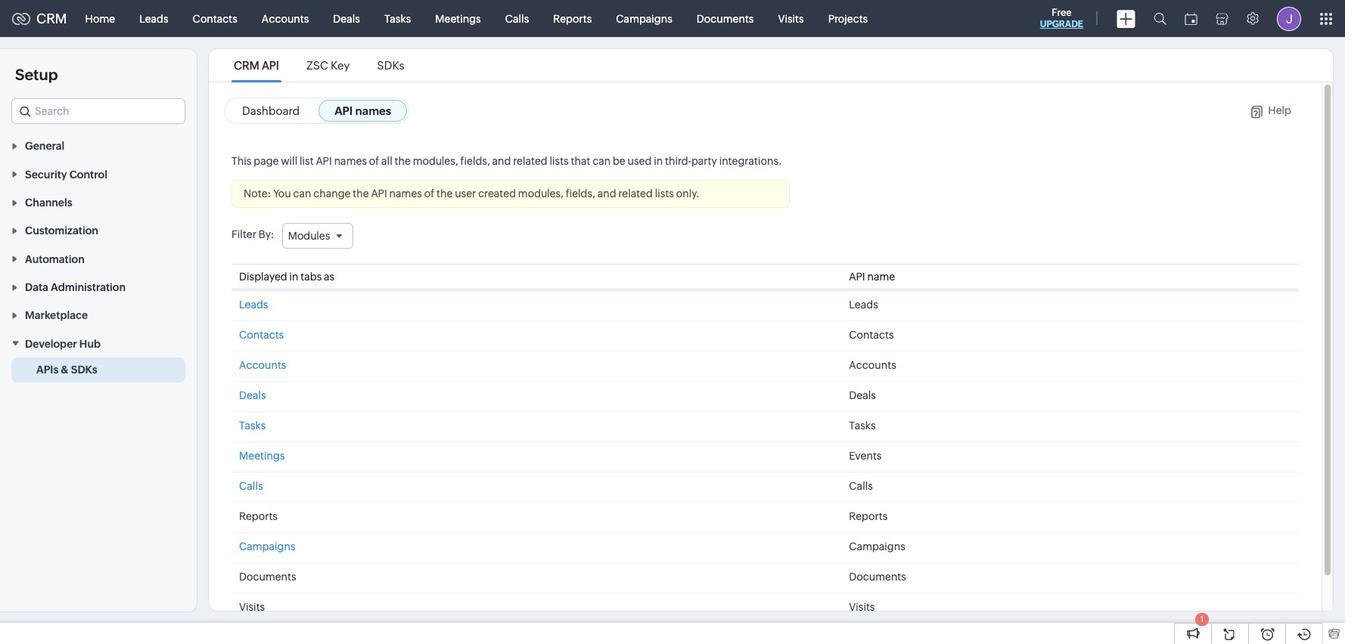 Task type: locate. For each thing, give the bounding box(es) containing it.
logo image
[[12, 12, 30, 25]]

customization
[[25, 225, 98, 237]]

leads
[[139, 12, 168, 25], [239, 299, 268, 311], [849, 299, 878, 311]]

0 horizontal spatial visits
[[239, 602, 265, 614]]

search image
[[1154, 12, 1167, 25]]

zsc key link
[[304, 59, 352, 72]]

names left all
[[334, 155, 367, 167]]

crm
[[36, 11, 67, 26], [234, 59, 259, 72]]

1 horizontal spatial reports
[[553, 12, 592, 25]]

0 vertical spatial accounts link
[[250, 0, 321, 37]]

api left name
[[849, 271, 866, 283]]

data administration button
[[0, 273, 197, 301]]

of left all
[[369, 155, 379, 167]]

1 horizontal spatial campaigns link
[[604, 0, 685, 37]]

the right all
[[395, 155, 411, 167]]

1 vertical spatial tasks link
[[239, 420, 266, 432]]

0 vertical spatial tasks link
[[372, 0, 423, 37]]

1 vertical spatial deals link
[[239, 390, 266, 402]]

displayed
[[239, 271, 287, 283]]

accounts
[[262, 12, 309, 25], [239, 360, 286, 372], [849, 360, 897, 372]]

0 horizontal spatial campaigns
[[239, 541, 296, 553]]

tasks link
[[372, 0, 423, 37], [239, 420, 266, 432]]

1 vertical spatial in
[[289, 271, 299, 283]]

zsc
[[306, 59, 328, 72]]

0 horizontal spatial tasks link
[[239, 420, 266, 432]]

the right change
[[353, 188, 369, 200]]

list
[[300, 155, 314, 167]]

0 horizontal spatial related
[[513, 155, 548, 167]]

1 vertical spatial related
[[619, 188, 653, 200]]

key
[[331, 59, 350, 72]]

the left user
[[437, 188, 453, 200]]

home link
[[73, 0, 127, 37]]

2 horizontal spatial reports
[[849, 511, 888, 523]]

created
[[478, 188, 516, 200]]

in
[[654, 155, 663, 167], [289, 271, 299, 283]]

name
[[868, 271, 895, 283]]

0 horizontal spatial of
[[369, 155, 379, 167]]

security control
[[25, 169, 107, 181]]

1
[[1201, 615, 1204, 624]]

&
[[61, 364, 69, 376]]

modules
[[288, 230, 330, 242]]

crm api link
[[232, 59, 281, 72]]

1 vertical spatial calls link
[[239, 481, 263, 493]]

0 vertical spatial related
[[513, 155, 548, 167]]

of left user
[[424, 188, 435, 200]]

1 horizontal spatial deals
[[333, 12, 360, 25]]

1 vertical spatial sdks
[[71, 364, 97, 376]]

1 horizontal spatial the
[[395, 155, 411, 167]]

contacts link down displayed
[[239, 329, 284, 341]]

documents inside documents link
[[697, 12, 754, 25]]

lists left only.
[[655, 188, 674, 200]]

0 horizontal spatial leads
[[139, 12, 168, 25]]

sdks inside developer hub region
[[71, 364, 97, 376]]

0 vertical spatial fields,
[[461, 155, 490, 167]]

2 horizontal spatial the
[[437, 188, 453, 200]]

0 horizontal spatial crm
[[36, 11, 67, 26]]

tasks
[[384, 12, 411, 25], [239, 420, 266, 432], [849, 420, 876, 432]]

0 horizontal spatial fields,
[[461, 155, 490, 167]]

0 vertical spatial names
[[355, 104, 391, 117]]

deals link
[[321, 0, 372, 37], [239, 390, 266, 402]]

can
[[593, 155, 611, 167], [293, 188, 311, 200]]

sdks right key
[[377, 59, 405, 72]]

api
[[262, 59, 279, 72], [335, 104, 353, 117], [316, 155, 332, 167], [371, 188, 387, 200], [849, 271, 866, 283]]

1 vertical spatial leads link
[[239, 299, 268, 311]]

leads link right home
[[127, 0, 181, 37]]

used
[[628, 155, 652, 167]]

0 vertical spatial of
[[369, 155, 379, 167]]

fields,
[[461, 155, 490, 167], [566, 188, 596, 200]]

tabs
[[301, 271, 322, 283]]

1 vertical spatial accounts link
[[239, 360, 286, 372]]

dashboard
[[242, 104, 300, 117]]

contacts down displayed
[[239, 329, 284, 341]]

the
[[395, 155, 411, 167], [353, 188, 369, 200], [437, 188, 453, 200]]

leads down api name
[[849, 299, 878, 311]]

and down be
[[598, 188, 617, 200]]

1 horizontal spatial documents
[[697, 12, 754, 25]]

help
[[1269, 104, 1292, 117]]

related up created
[[513, 155, 548, 167]]

api up dashboard link
[[262, 59, 279, 72]]

0 vertical spatial lists
[[550, 155, 569, 167]]

events
[[849, 450, 882, 463]]

leads down displayed
[[239, 299, 268, 311]]

1 vertical spatial modules,
[[518, 188, 564, 200]]

meetings
[[435, 12, 481, 25], [239, 450, 285, 463]]

1 horizontal spatial deals link
[[321, 0, 372, 37]]

projects
[[828, 12, 868, 25]]

sdks link
[[375, 59, 407, 72]]

2 horizontal spatial contacts
[[849, 329, 894, 341]]

data administration
[[25, 282, 126, 294]]

fields, down that
[[566, 188, 596, 200]]

modules, up user
[[413, 155, 458, 167]]

1 horizontal spatial meetings
[[435, 12, 481, 25]]

0 horizontal spatial in
[[289, 271, 299, 283]]

campaigns link
[[604, 0, 685, 37], [239, 541, 296, 553]]

0 vertical spatial meetings link
[[423, 0, 493, 37]]

crm up dashboard link
[[234, 59, 259, 72]]

and
[[492, 155, 511, 167], [598, 188, 617, 200]]

free upgrade
[[1040, 7, 1084, 30]]

1 vertical spatial meetings link
[[239, 450, 285, 463]]

developer hub
[[25, 338, 101, 350]]

1 vertical spatial of
[[424, 188, 435, 200]]

apis & sdks link
[[36, 362, 97, 377]]

1 horizontal spatial crm
[[234, 59, 259, 72]]

1 horizontal spatial calls link
[[493, 0, 541, 37]]

create menu element
[[1108, 0, 1145, 37]]

profile image
[[1277, 6, 1302, 31]]

deals
[[333, 12, 360, 25], [239, 390, 266, 402], [849, 390, 876, 402]]

zsc key
[[306, 59, 350, 72]]

contacts
[[193, 12, 238, 25], [239, 329, 284, 341], [849, 329, 894, 341]]

contacts link up crm api
[[181, 0, 250, 37]]

contacts down api name
[[849, 329, 894, 341]]

1 horizontal spatial tasks link
[[372, 0, 423, 37]]

crm for crm
[[36, 11, 67, 26]]

0 horizontal spatial meetings link
[[239, 450, 285, 463]]

documents
[[697, 12, 754, 25], [239, 572, 296, 584], [849, 572, 907, 584]]

1 horizontal spatial in
[[654, 155, 663, 167]]

2 horizontal spatial documents
[[849, 572, 907, 584]]

modules, right created
[[518, 188, 564, 200]]

profile element
[[1268, 0, 1311, 37]]

reports
[[553, 12, 592, 25], [239, 511, 278, 523], [849, 511, 888, 523]]

in left tabs
[[289, 271, 299, 283]]

and up created
[[492, 155, 511, 167]]

dashboard link
[[226, 100, 316, 122]]

sdks
[[377, 59, 405, 72], [71, 364, 97, 376]]

None field
[[11, 98, 185, 124]]

0 vertical spatial in
[[654, 155, 663, 167]]

leads link down displayed
[[239, 299, 268, 311]]

0 vertical spatial modules,
[[413, 155, 458, 167]]

home
[[85, 12, 115, 25]]

1 horizontal spatial contacts
[[239, 329, 284, 341]]

0 vertical spatial deals link
[[321, 0, 372, 37]]

0 horizontal spatial tasks
[[239, 420, 266, 432]]

meetings link
[[423, 0, 493, 37], [239, 450, 285, 463]]

contacts up crm api
[[193, 12, 238, 25]]

0 horizontal spatial modules,
[[413, 155, 458, 167]]

names
[[355, 104, 391, 117], [334, 155, 367, 167], [389, 188, 422, 200]]

1 horizontal spatial lists
[[655, 188, 674, 200]]

1 horizontal spatial and
[[598, 188, 617, 200]]

leads right home
[[139, 12, 168, 25]]

api down key
[[335, 104, 353, 117]]

developer hub region
[[0, 358, 197, 383]]

list
[[220, 49, 418, 82]]

related
[[513, 155, 548, 167], [619, 188, 653, 200]]

campaigns
[[616, 12, 673, 25], [239, 541, 296, 553], [849, 541, 906, 553]]

0 horizontal spatial sdks
[[71, 364, 97, 376]]

0 vertical spatial crm
[[36, 11, 67, 26]]

of
[[369, 155, 379, 167], [424, 188, 435, 200]]

sdks inside list
[[377, 59, 405, 72]]

2 vertical spatial names
[[389, 188, 422, 200]]

0 vertical spatial meetings
[[435, 12, 481, 25]]

lists left that
[[550, 155, 569, 167]]

by:
[[259, 229, 274, 241]]

general
[[25, 140, 65, 152]]

channels
[[25, 197, 72, 209]]

2 horizontal spatial calls
[[849, 481, 873, 493]]

calls
[[505, 12, 529, 25], [239, 481, 263, 493], [849, 481, 873, 493]]

accounts link
[[250, 0, 321, 37], [239, 360, 286, 372]]

channels button
[[0, 188, 197, 216]]

1 vertical spatial crm
[[234, 59, 259, 72]]

0 horizontal spatial meetings
[[239, 450, 285, 463]]

0 horizontal spatial can
[[293, 188, 311, 200]]

fields, up note: you can change the api names of the user created modules, fields, and related lists only.
[[461, 155, 490, 167]]

contacts link
[[181, 0, 250, 37], [239, 329, 284, 341]]

1 horizontal spatial fields,
[[566, 188, 596, 200]]

1 vertical spatial lists
[[655, 188, 674, 200]]

1 vertical spatial fields,
[[566, 188, 596, 200]]

0 vertical spatial and
[[492, 155, 511, 167]]

0 horizontal spatial leads link
[[127, 0, 181, 37]]

0 horizontal spatial calls link
[[239, 481, 263, 493]]

calls link
[[493, 0, 541, 37], [239, 481, 263, 493]]

filter
[[232, 229, 256, 241]]

names down all
[[389, 188, 422, 200]]

related down used
[[619, 188, 653, 200]]

names down the sdks link
[[355, 104, 391, 117]]

api inside list
[[262, 59, 279, 72]]

sdks right &
[[71, 364, 97, 376]]

that
[[571, 155, 591, 167]]

0 horizontal spatial documents
[[239, 572, 296, 584]]

can right "you"
[[293, 188, 311, 200]]

the for of
[[395, 155, 411, 167]]

0 vertical spatial sdks
[[377, 59, 405, 72]]

can left be
[[593, 155, 611, 167]]

crm right logo
[[36, 11, 67, 26]]

in right used
[[654, 155, 663, 167]]

integrations.
[[719, 155, 782, 167]]

0 vertical spatial campaigns link
[[604, 0, 685, 37]]

1 horizontal spatial can
[[593, 155, 611, 167]]

0 vertical spatial leads link
[[127, 0, 181, 37]]

1 horizontal spatial sdks
[[377, 59, 405, 72]]

1 vertical spatial can
[[293, 188, 311, 200]]

as
[[324, 271, 335, 283]]



Task type: vqa. For each thing, say whether or not it's contained in the screenshot.


Task type: describe. For each thing, give the bounding box(es) containing it.
create menu image
[[1117, 9, 1136, 28]]

2 horizontal spatial tasks
[[849, 420, 876, 432]]

free
[[1052, 7, 1072, 18]]

the for names
[[437, 188, 453, 200]]

reports inside reports link
[[553, 12, 592, 25]]

will
[[281, 155, 298, 167]]

1 vertical spatial and
[[598, 188, 617, 200]]

1 horizontal spatial tasks
[[384, 12, 411, 25]]

1 vertical spatial names
[[334, 155, 367, 167]]

1 horizontal spatial of
[[424, 188, 435, 200]]

api right list
[[316, 155, 332, 167]]

1 vertical spatial meetings
[[239, 450, 285, 463]]

reports link
[[541, 0, 604, 37]]

api name
[[849, 271, 895, 283]]

be
[[613, 155, 626, 167]]

filter by:
[[232, 229, 274, 241]]

automation button
[[0, 245, 197, 273]]

api down all
[[371, 188, 387, 200]]

2 horizontal spatial visits
[[849, 602, 875, 614]]

0 horizontal spatial contacts
[[193, 12, 238, 25]]

this
[[232, 155, 252, 167]]

1 vertical spatial contacts link
[[239, 329, 284, 341]]

0 horizontal spatial deals
[[239, 390, 266, 402]]

security
[[25, 169, 67, 181]]

1 horizontal spatial leads link
[[239, 299, 268, 311]]

calendar image
[[1185, 12, 1198, 25]]

search element
[[1145, 0, 1176, 37]]

administration
[[51, 282, 126, 294]]

Modules field
[[282, 223, 354, 249]]

accounts inside accounts link
[[262, 12, 309, 25]]

0 horizontal spatial campaigns link
[[239, 541, 296, 553]]

change
[[313, 188, 351, 200]]

developer hub button
[[0, 330, 197, 358]]

hub
[[79, 338, 101, 350]]

2 horizontal spatial campaigns
[[849, 541, 906, 553]]

marketplace
[[25, 310, 88, 322]]

0 horizontal spatial lists
[[550, 155, 569, 167]]

0 vertical spatial calls link
[[493, 0, 541, 37]]

crm link
[[12, 11, 67, 26]]

page
[[254, 155, 279, 167]]

0 horizontal spatial reports
[[239, 511, 278, 523]]

0 horizontal spatial deals link
[[239, 390, 266, 402]]

automation
[[25, 253, 85, 265]]

apis
[[36, 364, 59, 376]]

2 horizontal spatial leads
[[849, 299, 878, 311]]

you
[[273, 188, 291, 200]]

list containing crm api
[[220, 49, 418, 82]]

visits link
[[766, 0, 816, 37]]

1 horizontal spatial leads
[[239, 299, 268, 311]]

user
[[455, 188, 476, 200]]

0 vertical spatial can
[[593, 155, 611, 167]]

setup
[[15, 66, 58, 83]]

1 horizontal spatial meetings link
[[423, 0, 493, 37]]

general button
[[0, 132, 197, 160]]

data
[[25, 282, 48, 294]]

1 horizontal spatial visits
[[778, 12, 804, 25]]

1 horizontal spatial related
[[619, 188, 653, 200]]

crm for crm api
[[234, 59, 259, 72]]

only.
[[676, 188, 700, 200]]

upgrade
[[1040, 19, 1084, 30]]

note: you can change the api names of the user created modules, fields, and related lists only.
[[244, 188, 700, 200]]

0 horizontal spatial the
[[353, 188, 369, 200]]

crm api
[[234, 59, 279, 72]]

api names link
[[319, 100, 407, 122]]

this page will list api names of all the modules, fields, and related lists that can be used in third-party integrations.
[[232, 155, 782, 167]]

party
[[692, 155, 717, 167]]

documents link
[[685, 0, 766, 37]]

2 horizontal spatial deals
[[849, 390, 876, 402]]

developer
[[25, 338, 77, 350]]

third-
[[665, 155, 692, 167]]

control
[[69, 169, 107, 181]]

0 horizontal spatial calls
[[239, 481, 263, 493]]

0 horizontal spatial and
[[492, 155, 511, 167]]

1 horizontal spatial campaigns
[[616, 12, 673, 25]]

1 horizontal spatial calls
[[505, 12, 529, 25]]

0 vertical spatial contacts link
[[181, 0, 250, 37]]

displayed in tabs as
[[239, 271, 335, 283]]

Search text field
[[12, 99, 185, 123]]

security control button
[[0, 160, 197, 188]]

marketplace button
[[0, 301, 197, 330]]

customization button
[[0, 216, 197, 245]]

all
[[381, 155, 393, 167]]

note:
[[244, 188, 271, 200]]

api names
[[335, 104, 391, 117]]

apis & sdks
[[36, 364, 97, 376]]

projects link
[[816, 0, 880, 37]]



